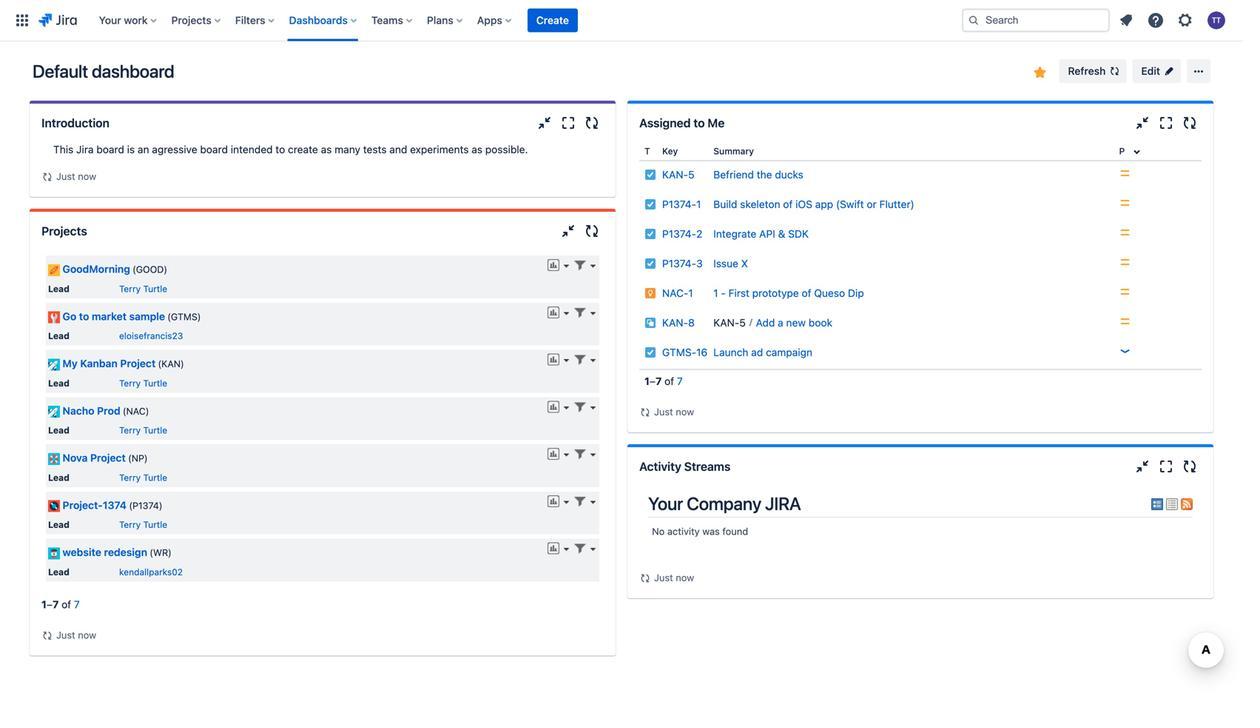Task type: describe. For each thing, give the bounding box(es) containing it.
16
[[697, 346, 708, 358]]

maximize activity streams image
[[1158, 458, 1176, 475]]

primary element
[[9, 0, 951, 41]]

more dashboard actions image
[[1191, 62, 1208, 80]]

integrate api & sdk link
[[714, 228, 809, 240]]

your work
[[99, 14, 148, 26]]

x
[[742, 257, 749, 270]]

go to market sample link
[[63, 310, 165, 322]]

of left queso
[[802, 287, 812, 299]]

7 link for assigned to me
[[677, 375, 683, 387]]

create button
[[528, 9, 578, 32]]

filters button
[[231, 9, 280, 32]]

1 vertical spatial projects
[[41, 224, 87, 238]]

projects inside dropdown button
[[171, 14, 212, 26]]

1 – 7 of 7 for projects
[[41, 598, 80, 610]]

app
[[816, 198, 834, 210]]

default dashboard
[[33, 61, 174, 81]]

introduction
[[41, 116, 110, 130]]

lead for nacho prod
[[48, 425, 70, 435]]

2
[[697, 228, 703, 240]]

refresh projects image
[[583, 222, 601, 240]]

lead for goodmorning
[[48, 283, 70, 294]]

1 – 7 of 7 for assigned to me
[[645, 375, 683, 387]]

jira
[[76, 143, 94, 155]]

nac-1 link
[[663, 287, 694, 299]]

book
[[809, 317, 833, 329]]

ducks
[[775, 168, 804, 181]]

idea image
[[645, 287, 657, 299]]

1 vertical spatial 5
[[740, 317, 746, 329]]

subtask image
[[645, 317, 657, 329]]

p1374-3 link
[[663, 257, 703, 270]]

3
[[697, 257, 703, 270]]

1 vertical spatial kan-5 link
[[714, 317, 754, 329]]

assigned to me
[[640, 116, 725, 130]]

kan-8
[[663, 317, 695, 329]]

website redesign link
[[63, 546, 147, 558]]

1 vertical spatial project
[[90, 452, 126, 464]]

befriend
[[714, 168, 754, 181]]

(np)
[[128, 453, 148, 464]]

1 board from the left
[[96, 143, 124, 155]]

terry turtle for nova project
[[119, 472, 167, 483]]

– for assigned to me
[[650, 375, 656, 387]]

kendallparks02
[[119, 567, 183, 577]]

minimize activity streams image
[[1134, 458, 1152, 475]]

terry for kanban
[[119, 378, 141, 388]]

terry for project
[[119, 472, 141, 483]]

p1374- for 3
[[663, 257, 697, 270]]

skeleton
[[741, 198, 781, 210]]

eloisefrancis23
[[119, 331, 183, 341]]

nac-1
[[663, 287, 694, 299]]

edit link
[[1133, 59, 1182, 83]]

lead for my kanban project
[[48, 378, 70, 388]]

api
[[760, 228, 776, 240]]

(wr)
[[150, 547, 172, 558]]

refresh
[[1069, 65, 1106, 77]]

company
[[687, 493, 762, 514]]

build skeleton of ios app (swift or flutter)
[[714, 198, 915, 210]]

nova project (np)
[[63, 452, 148, 464]]

goodmorning
[[63, 263, 130, 275]]

just for introduction
[[56, 171, 75, 182]]

projects region
[[41, 250, 604, 644]]

apps
[[477, 14, 503, 26]]

2 as from the left
[[472, 143, 483, 155]]

key
[[663, 146, 678, 156]]

just now for introduction
[[56, 171, 96, 182]]

found
[[723, 526, 749, 537]]

gtms-16 link
[[663, 346, 708, 358]]

star default dashboard image
[[1032, 64, 1049, 81]]

3 medium image from the top
[[1120, 315, 1132, 327]]

launch
[[714, 346, 749, 358]]

task image for p1374-3
[[645, 258, 657, 270]]

gtms-
[[663, 346, 697, 358]]

p1374-1
[[663, 198, 701, 210]]

nac-
[[663, 287, 689, 299]]

jira
[[766, 493, 802, 514]]

nacho prod (nac)
[[63, 404, 149, 417]]

your for your work
[[99, 14, 121, 26]]

0 vertical spatial project
[[120, 357, 156, 369]]

nova
[[63, 452, 88, 464]]

kan- right subtask image
[[663, 317, 689, 329]]

turtle for nova project
[[143, 472, 167, 483]]

3 task image from the top
[[645, 347, 657, 358]]

dashboard
[[92, 61, 174, 81]]

gtms-16 launch ad campaign
[[663, 346, 813, 358]]

&
[[779, 228, 786, 240]]

queso
[[815, 287, 846, 299]]

was
[[703, 526, 720, 537]]

maximize introduction image
[[560, 114, 578, 132]]

task image for p1374-2
[[645, 228, 657, 240]]

p1374- for 2
[[663, 228, 697, 240]]

flutter)
[[880, 198, 915, 210]]

1 as from the left
[[321, 143, 332, 155]]

integrate
[[714, 228, 757, 240]]

banner containing your work
[[0, 0, 1244, 41]]

1 inside projects region
[[41, 598, 47, 610]]

task image for p1374-1
[[645, 198, 657, 210]]

to for assigned to me
[[694, 116, 705, 130]]

plans
[[427, 14, 454, 26]]

to for go to market sample (gtms)
[[79, 310, 89, 322]]

tests
[[363, 143, 387, 155]]

many
[[335, 143, 361, 155]]

medium image for integrate api & sdk
[[1120, 227, 1132, 238]]

issue
[[714, 257, 739, 270]]

terry turtle for goodmorning
[[119, 283, 167, 294]]

turtle for nacho prod
[[143, 425, 167, 435]]

ad
[[752, 346, 764, 358]]

goodmorning link
[[63, 263, 130, 275]]

search image
[[968, 14, 980, 26]]

project-1374 (p1374)
[[63, 499, 163, 511]]

-
[[721, 287, 726, 299]]

terry turtle link for project-1374
[[119, 519, 167, 530]]

p1374-3
[[663, 257, 703, 270]]

task image for kan-5
[[645, 169, 657, 181]]

redesign
[[104, 546, 147, 558]]

kanban
[[80, 357, 118, 369]]

befriend the ducks link
[[714, 168, 804, 181]]

me
[[708, 116, 725, 130]]

8
[[689, 317, 695, 329]]

agressive
[[152, 143, 197, 155]]

teams button
[[367, 9, 418, 32]]

dip
[[848, 287, 865, 299]]

this jira board is an agressive board intended to create as many tests and experiments as possible.
[[53, 143, 528, 155]]

goodmorning (good)
[[63, 263, 167, 275]]

notifications image
[[1118, 11, 1136, 29]]

– for projects
[[47, 598, 53, 610]]

refresh activity streams image
[[1182, 458, 1199, 475]]

just for activity streams
[[655, 572, 674, 583]]



Task type: vqa. For each thing, say whether or not it's contained in the screenshot.
Queso
yes



Task type: locate. For each thing, give the bounding box(es) containing it.
(kan)
[[158, 358, 184, 369]]

2 task image from the top
[[645, 258, 657, 270]]

(p1374)
[[129, 500, 163, 511]]

just now inside introduction 'region'
[[56, 171, 96, 182]]

1 vertical spatial last refreshed image
[[640, 572, 652, 584]]

2 vertical spatial medium image
[[1120, 286, 1132, 298]]

1 horizontal spatial to
[[276, 143, 285, 155]]

task image
[[645, 169, 657, 181], [645, 198, 657, 210]]

just now inside projects region
[[56, 629, 96, 640]]

just now for projects
[[56, 629, 96, 640]]

task image up idea image
[[645, 258, 657, 270]]

assigned
[[640, 116, 691, 130]]

0 horizontal spatial projects
[[41, 224, 87, 238]]

experiments
[[410, 143, 469, 155]]

1 vertical spatial medium image
[[1120, 256, 1132, 268]]

lead down website
[[48, 567, 70, 577]]

0 vertical spatial p1374-
[[663, 198, 697, 210]]

kendallparks02 link
[[119, 567, 183, 577]]

work
[[124, 14, 148, 26]]

task image
[[645, 228, 657, 240], [645, 258, 657, 270], [645, 347, 657, 358]]

of down gtms- at the right
[[665, 375, 675, 387]]

1 horizontal spatial kan-5
[[714, 317, 746, 329]]

lead down my
[[48, 378, 70, 388]]

– inside projects region
[[47, 598, 53, 610]]

1 – 7 of 7 down gtms- at the right
[[645, 375, 683, 387]]

activity streams region
[[640, 486, 1202, 586]]

ios
[[796, 198, 813, 210]]

0 vertical spatial your
[[99, 14, 121, 26]]

your inside activity streams region
[[649, 493, 683, 514]]

website
[[63, 546, 101, 558]]

terry turtle link down (np)
[[119, 472, 167, 483]]

0 vertical spatial task image
[[645, 228, 657, 240]]

build
[[714, 198, 738, 210]]

of
[[784, 198, 793, 210], [802, 287, 812, 299], [665, 375, 675, 387], [62, 598, 71, 610]]

2 p1374- from the top
[[663, 228, 697, 240]]

terry turtle for nacho prod
[[119, 425, 167, 435]]

0 horizontal spatial your
[[99, 14, 121, 26]]

terry down 1374 on the bottom of the page
[[119, 519, 141, 530]]

(swift
[[837, 198, 865, 210]]

just inside assigned to me 'region'
[[655, 406, 674, 417]]

kan-5 link down key
[[663, 168, 695, 181]]

2 vertical spatial task image
[[645, 347, 657, 358]]

1 horizontal spatial projects
[[171, 14, 212, 26]]

turtle
[[143, 283, 167, 294], [143, 378, 167, 388], [143, 425, 167, 435], [143, 472, 167, 483], [143, 519, 167, 530]]

medium image
[[1120, 197, 1132, 209], [1120, 227, 1132, 238], [1120, 315, 1132, 327]]

an
[[138, 143, 149, 155]]

just inside introduction 'region'
[[56, 171, 75, 182]]

nova project link
[[63, 452, 126, 464]]

low image
[[1120, 345, 1132, 357]]

lead for website redesign
[[48, 567, 70, 577]]

streams
[[685, 459, 731, 473]]

0 vertical spatial medium image
[[1120, 197, 1132, 209]]

go to market sample (gtms)
[[63, 310, 201, 322]]

now for introduction
[[78, 171, 96, 182]]

or
[[867, 198, 877, 210]]

terry turtle down "(p1374)"
[[119, 519, 167, 530]]

project-1374 link
[[63, 499, 127, 511]]

terry down my kanban project (kan)
[[119, 378, 141, 388]]

terry turtle link for nacho prod
[[119, 425, 167, 435]]

4 turtle from the top
[[143, 472, 167, 483]]

turtle down (good)
[[143, 283, 167, 294]]

1 horizontal spatial 5
[[740, 317, 746, 329]]

terry turtle link for my kanban project
[[119, 378, 167, 388]]

0 vertical spatial –
[[650, 375, 656, 387]]

terry down (nac)
[[119, 425, 141, 435]]

last refreshed image inside introduction 'region'
[[41, 171, 53, 183]]

just inside projects region
[[56, 629, 75, 640]]

5 terry from the top
[[119, 519, 141, 530]]

0 horizontal spatial board
[[96, 143, 124, 155]]

now inside activity streams region
[[676, 572, 695, 583]]

2 medium image from the top
[[1120, 256, 1132, 268]]

2 lead from the top
[[48, 331, 70, 341]]

projects up goodmorning link
[[41, 224, 87, 238]]

your left work on the left top
[[99, 14, 121, 26]]

0 horizontal spatial –
[[47, 598, 53, 610]]

appswitcher icon image
[[13, 11, 31, 29]]

help image
[[1148, 11, 1165, 29]]

now for assigned to me
[[676, 406, 695, 417]]

3 lead from the top
[[48, 378, 70, 388]]

0 horizontal spatial 5
[[689, 168, 695, 181]]

Search field
[[963, 9, 1111, 32]]

0 horizontal spatial as
[[321, 143, 332, 155]]

terry down goodmorning (good)
[[119, 283, 141, 294]]

now for projects
[[78, 629, 96, 640]]

1 horizontal spatial 7 link
[[677, 375, 683, 387]]

2 board from the left
[[200, 143, 228, 155]]

to right go at the top left
[[79, 310, 89, 322]]

2 medium image from the top
[[1120, 227, 1132, 238]]

terry turtle down (nac)
[[119, 425, 167, 435]]

edit
[[1142, 65, 1161, 77]]

a
[[778, 317, 784, 329]]

p1374-
[[663, 198, 697, 210], [663, 228, 697, 240], [663, 257, 697, 270]]

1 vertical spatial 7 link
[[74, 598, 80, 610]]

kan- down -
[[714, 317, 740, 329]]

7 link for projects
[[74, 598, 80, 610]]

your work button
[[95, 9, 163, 32]]

campaign
[[766, 346, 813, 358]]

project left (np)
[[90, 452, 126, 464]]

last refreshed image
[[41, 171, 53, 183], [640, 572, 652, 584], [41, 630, 53, 641]]

sdk
[[789, 228, 809, 240]]

lead down project-
[[48, 519, 70, 530]]

lead down nacho at the left bottom of the page
[[48, 425, 70, 435]]

1 vertical spatial to
[[276, 143, 285, 155]]

assigned to me region
[[640, 142, 1202, 421]]

last refreshed image inside activity streams region
[[640, 572, 652, 584]]

your company jira
[[649, 493, 802, 514]]

1 terry from the top
[[119, 283, 141, 294]]

1 vertical spatial task image
[[645, 198, 657, 210]]

launch ad campaign link
[[714, 346, 813, 358]]

default
[[33, 61, 88, 81]]

terry down (np)
[[119, 472, 141, 483]]

1 horizontal spatial as
[[472, 143, 483, 155]]

terry turtle link for nova project
[[119, 472, 167, 483]]

of down website
[[62, 598, 71, 610]]

terry turtle link for goodmorning
[[119, 283, 167, 294]]

just now inside activity streams region
[[655, 572, 695, 583]]

task image left p1374-1
[[645, 198, 657, 210]]

1 task image from the top
[[645, 228, 657, 240]]

project-
[[63, 499, 103, 511]]

p1374-2 link
[[663, 228, 703, 240]]

1 lead from the top
[[48, 283, 70, 294]]

introduction region
[[41, 142, 604, 185]]

4 terry from the top
[[119, 472, 141, 483]]

no activity was found
[[652, 526, 749, 537]]

terry turtle for my kanban project
[[119, 378, 167, 388]]

2 turtle from the top
[[143, 378, 167, 388]]

create
[[537, 14, 569, 26]]

just now for activity streams
[[655, 572, 695, 583]]

lead down go at the top left
[[48, 331, 70, 341]]

last refreshed image inside projects region
[[41, 630, 53, 641]]

terry turtle link down "(p1374)"
[[119, 519, 167, 530]]

3 turtle from the top
[[143, 425, 167, 435]]

maximize assigned to me image
[[1158, 114, 1176, 132]]

7 link down gtms- at the right
[[677, 375, 683, 387]]

kan-5 link
[[663, 168, 695, 181], [714, 317, 754, 329]]

5 turtle from the top
[[143, 519, 167, 530]]

just now inside assigned to me 'region'
[[655, 406, 695, 417]]

5 terry turtle link from the top
[[119, 519, 167, 530]]

0 horizontal spatial 7 link
[[74, 598, 80, 610]]

apps button
[[473, 9, 517, 32]]

refresh introduction image
[[583, 114, 601, 132]]

nacho
[[63, 404, 94, 417]]

0 horizontal spatial to
[[79, 310, 89, 322]]

2 vertical spatial p1374-
[[663, 257, 697, 270]]

add a new book
[[756, 317, 833, 329]]

projects right work on the left top
[[171, 14, 212, 26]]

medium image for first
[[1120, 286, 1132, 298]]

1 vertical spatial your
[[649, 493, 683, 514]]

1 terry turtle from the top
[[119, 283, 167, 294]]

1 p1374- from the top
[[663, 198, 697, 210]]

3 terry from the top
[[119, 425, 141, 435]]

sample
[[129, 310, 165, 322]]

is
[[127, 143, 135, 155]]

now inside assigned to me 'region'
[[676, 406, 695, 417]]

turtle down "(p1374)"
[[143, 519, 167, 530]]

5 lead from the top
[[48, 472, 70, 483]]

0 horizontal spatial 1 – 7 of 7
[[41, 598, 80, 610]]

last refreshed image for activity streams
[[640, 572, 652, 584]]

terry turtle down my kanban project (kan)
[[119, 378, 167, 388]]

task image left gtms- at the right
[[645, 347, 657, 358]]

7 link down website
[[74, 598, 80, 610]]

7
[[656, 375, 662, 387], [677, 375, 683, 387], [53, 598, 59, 610], [74, 598, 80, 610]]

2 horizontal spatial to
[[694, 116, 705, 130]]

1 – 7 of 7 inside projects region
[[41, 598, 80, 610]]

of inside projects region
[[62, 598, 71, 610]]

kan-5 down key
[[663, 168, 695, 181]]

terry turtle down (good)
[[119, 283, 167, 294]]

1 vertical spatial p1374-
[[663, 228, 697, 240]]

as
[[321, 143, 332, 155], [472, 143, 483, 155]]

4 terry turtle from the top
[[119, 472, 167, 483]]

medium image for build skeleton of ios app (swift or flutter)
[[1120, 197, 1132, 209]]

turtle for my kanban project
[[143, 378, 167, 388]]

2 vertical spatial medium image
[[1120, 315, 1132, 327]]

and
[[390, 143, 407, 155]]

your up no
[[649, 493, 683, 514]]

0 vertical spatial 1 – 7 of 7
[[645, 375, 683, 387]]

0 vertical spatial task image
[[645, 169, 657, 181]]

your inside popup button
[[99, 14, 121, 26]]

refresh button
[[1060, 59, 1127, 83]]

of left ios
[[784, 198, 793, 210]]

5 up p1374-1
[[689, 168, 695, 181]]

2 terry from the top
[[119, 378, 141, 388]]

kan-5 up launch at the right of page
[[714, 317, 746, 329]]

3 medium image from the top
[[1120, 286, 1132, 298]]

just
[[56, 171, 75, 182], [655, 406, 674, 417], [655, 572, 674, 583], [56, 629, 75, 640]]

to left me
[[694, 116, 705, 130]]

p1374- up nac-1 link
[[663, 257, 697, 270]]

1 terry turtle link from the top
[[119, 283, 167, 294]]

build skeleton of ios app (swift or flutter) link
[[714, 198, 915, 210]]

p1374- for 1
[[663, 198, 697, 210]]

5 terry turtle from the top
[[119, 519, 167, 530]]

to inside projects region
[[79, 310, 89, 322]]

1 horizontal spatial 1 – 7 of 7
[[645, 375, 683, 387]]

eloisefrancis23 link
[[119, 331, 183, 341]]

board left intended
[[200, 143, 228, 155]]

to inside introduction 'region'
[[276, 143, 285, 155]]

2 terry turtle from the top
[[119, 378, 167, 388]]

5 left add
[[740, 317, 746, 329]]

0 vertical spatial projects
[[171, 14, 212, 26]]

task image left p1374-2
[[645, 228, 657, 240]]

to left create
[[276, 143, 285, 155]]

your profile and settings image
[[1208, 11, 1226, 29]]

1 – 7 of 7 down website
[[41, 598, 80, 610]]

1 medium image from the top
[[1120, 167, 1132, 179]]

terry turtle link down my kanban project (kan)
[[119, 378, 167, 388]]

terry for prod
[[119, 425, 141, 435]]

1 medium image from the top
[[1120, 197, 1132, 209]]

terry turtle link down (nac)
[[119, 425, 167, 435]]

last refreshed image for projects
[[41, 630, 53, 641]]

now inside introduction 'region'
[[78, 171, 96, 182]]

lead for project-1374
[[48, 519, 70, 530]]

3 terry turtle from the top
[[119, 425, 167, 435]]

kan-
[[663, 168, 689, 181], [663, 317, 689, 329], [714, 317, 740, 329]]

turtle for project-1374
[[143, 519, 167, 530]]

1 vertical spatial medium image
[[1120, 227, 1132, 238]]

(gtms)
[[167, 311, 201, 322]]

this
[[53, 143, 74, 155]]

dashboards
[[289, 14, 348, 26]]

last refreshed image for introduction
[[41, 171, 53, 183]]

refresh assigned to me image
[[1182, 114, 1199, 132]]

terry turtle link down (good)
[[119, 283, 167, 294]]

dashboards button
[[285, 9, 363, 32]]

1 task image from the top
[[645, 169, 657, 181]]

2 vertical spatial last refreshed image
[[41, 630, 53, 641]]

1 turtle from the top
[[143, 283, 167, 294]]

lead up go at the top left
[[48, 283, 70, 294]]

kan- down key
[[663, 168, 689, 181]]

just now
[[56, 171, 96, 182], [655, 406, 695, 417], [655, 572, 695, 583], [56, 629, 96, 640]]

now inside projects region
[[78, 629, 96, 640]]

just for projects
[[56, 629, 75, 640]]

add
[[756, 317, 775, 329]]

turtle down (kan) in the left of the page
[[143, 378, 167, 388]]

3 p1374- from the top
[[663, 257, 697, 270]]

lead for go to market sample
[[48, 331, 70, 341]]

0 vertical spatial 5
[[689, 168, 695, 181]]

prod
[[97, 404, 120, 417]]

terry for 1374
[[119, 519, 141, 530]]

lead for nova project
[[48, 472, 70, 483]]

board
[[96, 143, 124, 155], [200, 143, 228, 155]]

terry turtle down (np)
[[119, 472, 167, 483]]

just for assigned to me
[[655, 406, 674, 417]]

0 vertical spatial 7 link
[[677, 375, 683, 387]]

as left many
[[321, 143, 332, 155]]

kan-5 link up launch at the right of page
[[714, 317, 754, 329]]

1 horizontal spatial –
[[650, 375, 656, 387]]

your for your company jira
[[649, 493, 683, 514]]

my kanban project (kan)
[[63, 357, 184, 369]]

4 terry turtle link from the top
[[119, 472, 167, 483]]

task image down t
[[645, 169, 657, 181]]

prototype
[[753, 287, 799, 299]]

1 - first prototype of queso dip link
[[714, 287, 865, 299]]

just inside activity streams region
[[655, 572, 674, 583]]

1 horizontal spatial kan-5 link
[[714, 317, 754, 329]]

0 vertical spatial to
[[694, 116, 705, 130]]

7 lead from the top
[[48, 567, 70, 577]]

minimize assigned to me image
[[1134, 114, 1152, 132]]

kan-8 link
[[663, 317, 695, 329]]

now for activity streams
[[676, 572, 695, 583]]

plans button
[[423, 9, 469, 32]]

lead
[[48, 283, 70, 294], [48, 331, 70, 341], [48, 378, 70, 388], [48, 425, 70, 435], [48, 472, 70, 483], [48, 519, 70, 530], [48, 567, 70, 577]]

p1374- up the p1374-2 link
[[663, 198, 697, 210]]

terry turtle for project-1374
[[119, 519, 167, 530]]

minimize projects image
[[560, 222, 578, 240]]

1 vertical spatial –
[[47, 598, 53, 610]]

befriend the ducks
[[714, 168, 804, 181]]

5
[[689, 168, 695, 181], [740, 317, 746, 329]]

last refreshed image
[[640, 406, 652, 418]]

2 task image from the top
[[645, 198, 657, 210]]

possible.
[[486, 143, 528, 155]]

6 lead from the top
[[48, 519, 70, 530]]

turtle down (nac)
[[143, 425, 167, 435]]

0 horizontal spatial kan-5 link
[[663, 168, 695, 181]]

1 horizontal spatial your
[[649, 493, 683, 514]]

terry
[[119, 283, 141, 294], [119, 378, 141, 388], [119, 425, 141, 435], [119, 472, 141, 483], [119, 519, 141, 530]]

project down eloisefrancis23
[[120, 357, 156, 369]]

0 horizontal spatial kan-5
[[663, 168, 695, 181]]

0 vertical spatial kan-5 link
[[663, 168, 695, 181]]

settings image
[[1177, 11, 1195, 29]]

activity streams
[[640, 459, 731, 473]]

website redesign (wr)
[[63, 546, 172, 558]]

0 vertical spatial last refreshed image
[[41, 171, 53, 183]]

jira image
[[39, 11, 77, 29], [39, 11, 77, 29]]

first
[[729, 287, 750, 299]]

turtle down (np)
[[143, 472, 167, 483]]

0 vertical spatial kan-5
[[663, 168, 695, 181]]

medium image for ducks
[[1120, 167, 1132, 179]]

the
[[757, 168, 773, 181]]

add a new book link
[[756, 317, 833, 329]]

minimize introduction image
[[536, 114, 554, 132]]

1 vertical spatial kan-5
[[714, 317, 746, 329]]

4 lead from the top
[[48, 425, 70, 435]]

lead down nova
[[48, 472, 70, 483]]

as left "possible."
[[472, 143, 483, 155]]

p1374-2
[[663, 228, 703, 240]]

– inside assigned to me 'region'
[[650, 375, 656, 387]]

1 horizontal spatial board
[[200, 143, 228, 155]]

p1374- down p1374-1
[[663, 228, 697, 240]]

nacho prod link
[[63, 404, 120, 417]]

banner
[[0, 0, 1244, 41]]

just now for assigned to me
[[655, 406, 695, 417]]

integrate api & sdk
[[714, 228, 809, 240]]

1 – 7 of 7 inside assigned to me 'region'
[[645, 375, 683, 387]]

2 vertical spatial to
[[79, 310, 89, 322]]

board left is
[[96, 143, 124, 155]]

1374
[[103, 499, 127, 511]]

1 vertical spatial 1 – 7 of 7
[[41, 598, 80, 610]]

2 terry turtle link from the top
[[119, 378, 167, 388]]

1 vertical spatial task image
[[645, 258, 657, 270]]

0 vertical spatial medium image
[[1120, 167, 1132, 179]]

medium image
[[1120, 167, 1132, 179], [1120, 256, 1132, 268], [1120, 286, 1132, 298]]

3 terry turtle link from the top
[[119, 425, 167, 435]]

terry for (good)
[[119, 283, 141, 294]]

turtle for goodmorning
[[143, 283, 167, 294]]



